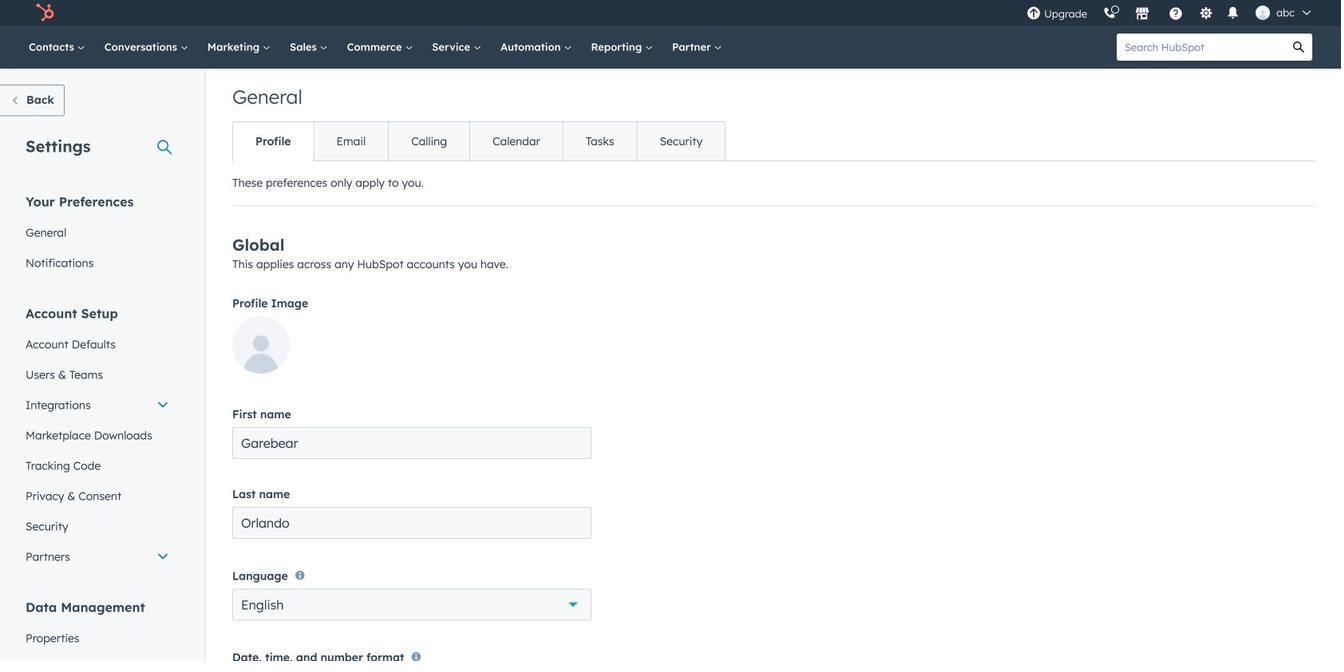 Task type: describe. For each thing, give the bounding box(es) containing it.
Search HubSpot search field
[[1117, 34, 1286, 61]]

account setup element
[[16, 305, 179, 572]]

data management element
[[16, 599, 179, 661]]

garebear orlando image
[[1256, 6, 1271, 20]]

your preferences element
[[16, 193, 179, 278]]



Task type: vqa. For each thing, say whether or not it's contained in the screenshot.
navigation
yes



Task type: locate. For each thing, give the bounding box(es) containing it.
navigation
[[232, 121, 726, 161]]

None text field
[[232, 427, 592, 459], [232, 507, 592, 539], [232, 427, 592, 459], [232, 507, 592, 539]]

marketplaces image
[[1136, 7, 1150, 22]]

menu
[[1019, 0, 1323, 26]]



